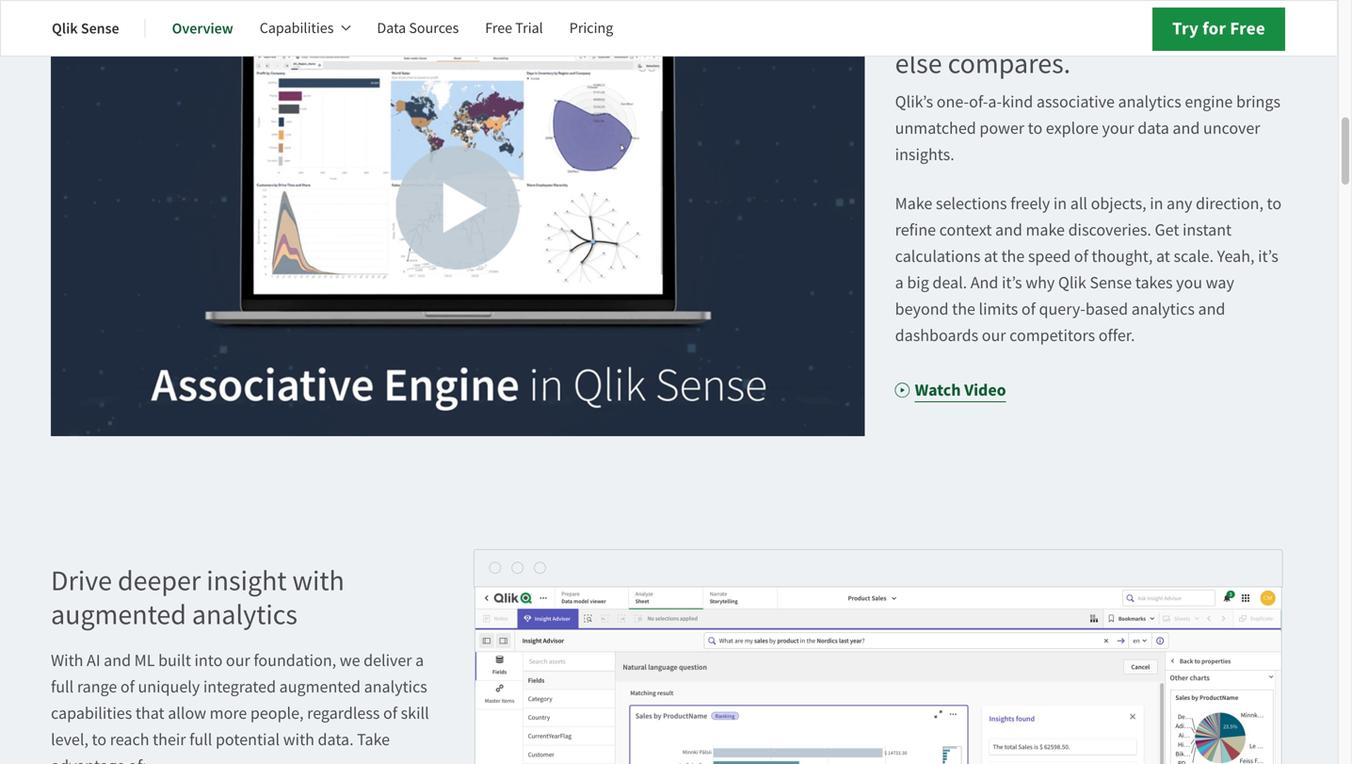Task type: vqa. For each thing, say whether or not it's contained in the screenshot.
Security
no



Task type: locate. For each thing, give the bounding box(es) containing it.
any
[[1167, 193, 1193, 214]]

a
[[896, 272, 904, 293], [416, 650, 424, 671]]

with inside drive deeper insight with augmented analytics
[[293, 563, 345, 599]]

of right speed
[[1075, 245, 1089, 267]]

no
[[1169, 12, 1203, 48]]

a left big
[[896, 272, 904, 293]]

deal.
[[933, 272, 968, 293]]

2 at from the left
[[1157, 245, 1171, 267]]

1 vertical spatial to
[[1268, 193, 1282, 214]]

qlik inside make selections freely in all objects, in any direction, to refine context and make discoveries. get instant calculations at the speed of thought, at scale. yeah, it's a big deal. and it's why qlik sense takes you way beyond the limits of query-based analytics and dashboards our competitors offer.
[[1059, 272, 1087, 293]]

reach
[[110, 729, 149, 751]]

and right the ai
[[104, 650, 131, 671]]

it's right yeah,
[[1259, 245, 1279, 267]]

and right data
[[1173, 117, 1201, 139]]

at down get
[[1157, 245, 1171, 267]]

augmented up the ai
[[51, 597, 186, 633]]

analytics up into
[[192, 597, 298, 633]]

allow
[[168, 702, 206, 724]]

menu bar
[[52, 6, 640, 51]]

2 horizontal spatial to
[[1268, 193, 1282, 214]]

augmented inside with ai and ml built into our foundation, we deliver a full range of uniquely integrated augmented analytics capabilities that allow more people, regardless of skill level, to reach their full potential with data. take advantage of:
[[280, 676, 361, 698]]

insights.
[[896, 144, 955, 165]]

1 horizontal spatial augmented
[[280, 676, 361, 698]]

1 horizontal spatial at
[[1157, 245, 1171, 267]]

the down deal.
[[953, 298, 976, 320]]

integrated
[[203, 676, 276, 698]]

ml
[[134, 650, 155, 671]]

1 vertical spatial full
[[189, 729, 212, 751]]

full down with
[[51, 676, 74, 698]]

0 vertical spatial sense
[[81, 18, 119, 38]]

speed
[[1029, 245, 1071, 267]]

your
[[1103, 117, 1135, 139]]

yeah,
[[1218, 245, 1255, 267]]

our down limits
[[982, 325, 1007, 346]]

capabilities
[[260, 18, 334, 38]]

0 horizontal spatial the
[[953, 298, 976, 320]]

insight
[[207, 563, 287, 599]]

skill
[[401, 702, 429, 724]]

0 horizontal spatial qlik
[[52, 18, 78, 38]]

1 vertical spatial augmented
[[280, 676, 361, 698]]

1 horizontal spatial sense
[[1090, 272, 1133, 293]]

0 horizontal spatial our
[[226, 650, 250, 671]]

calculations
[[896, 245, 981, 267]]

2 vertical spatial to
[[92, 729, 107, 751]]

interactive.
[[977, 0, 1109, 14]]

dashboards
[[896, 325, 979, 346]]

1 vertical spatial with
[[283, 729, 315, 751]]

free inside free trial link
[[485, 18, 513, 38]]

a inside make selections freely in all objects, in any direction, to refine context and make discoveries. get instant calculations at the speed of thought, at scale. yeah, it's a big deal. and it's why qlik sense takes you way beyond the limits of query-based analytics and dashboards our competitors offer.
[[896, 272, 904, 293]]

built
[[158, 650, 191, 671]]

0 vertical spatial qlik
[[52, 18, 78, 38]]

our up integrated
[[226, 650, 250, 671]]

augmented inside drive deeper insight with augmented analytics
[[51, 597, 186, 633]]

it's
[[1259, 245, 1279, 267], [1002, 272, 1023, 293]]

deliver
[[364, 650, 412, 671]]

a inside with ai and ml built into our foundation, we deliver a full range of uniquely integrated augmented analytics capabilities that allow more people, regardless of skill level, to reach their full potential with data. take advantage of:
[[416, 650, 424, 671]]

in for always
[[1202, 0, 1224, 14]]

0 vertical spatial augmented
[[51, 597, 186, 633]]

1 horizontal spatial a
[[896, 272, 904, 293]]

0 vertical spatial with
[[293, 563, 345, 599]]

fast.
[[1114, 12, 1164, 48]]

brings
[[1237, 91, 1281, 113]]

free inside try for free 'link'
[[1231, 16, 1266, 41]]

selections
[[936, 193, 1008, 214]]

it's right and
[[1002, 272, 1023, 293]]

sense
[[81, 18, 119, 38], [1090, 272, 1133, 293]]

1 horizontal spatial to
[[1028, 117, 1043, 139]]

0 horizontal spatial it's
[[1002, 272, 1023, 293]]

menu bar containing qlik sense
[[52, 6, 640, 51]]

0 horizontal spatial free
[[485, 18, 513, 38]]

0 vertical spatial a
[[896, 272, 904, 293]]

analytics
[[1119, 91, 1182, 113], [1132, 298, 1196, 320], [192, 597, 298, 633], [364, 676, 428, 698]]

the left speed
[[1002, 245, 1025, 267]]

0 horizontal spatial a
[[416, 650, 424, 671]]

with right insight
[[293, 563, 345, 599]]

potential
[[216, 729, 280, 751]]

takes
[[1136, 272, 1174, 293]]

full down allow
[[189, 729, 212, 751]]

analytics down 'deliver'
[[364, 676, 428, 698]]

to inside qlik's one-of-a-kind associative analytics engine brings unmatched power to explore your data and uncover insights.
[[1028, 117, 1043, 139]]

with
[[51, 650, 83, 671]]

0 vertical spatial to
[[1028, 117, 1043, 139]]

offer.
[[1099, 325, 1136, 346]]

engine
[[1186, 91, 1234, 113]]

to inside make selections freely in all objects, in any direction, to refine context and make discoveries. get instant calculations at the speed of thought, at scale. yeah, it's a big deal. and it's why qlik sense takes you way beyond the limits of query-based analytics and dashboards our competitors offer.
[[1268, 193, 1282, 214]]

1 vertical spatial qlik
[[1059, 272, 1087, 293]]

free left trial
[[485, 18, 513, 38]]

a right 'deliver'
[[416, 650, 424, 671]]

into
[[195, 650, 223, 671]]

0 vertical spatial our
[[982, 325, 1007, 346]]

in left any
[[1151, 193, 1164, 214]]

uncover
[[1204, 117, 1261, 139]]

0 horizontal spatial in
[[1054, 193, 1068, 214]]

free right for
[[1231, 16, 1266, 41]]

0 vertical spatial it's
[[1259, 245, 1279, 267]]

2 horizontal spatial in
[[1202, 0, 1224, 14]]

based
[[1086, 298, 1129, 320]]

highly interactive. always in context. lightning fast. no one else compares.
[[896, 0, 1253, 82]]

and
[[1173, 117, 1201, 139], [996, 219, 1023, 241], [1199, 298, 1226, 320], [104, 650, 131, 671]]

1 vertical spatial our
[[226, 650, 250, 671]]

capabilities link
[[260, 6, 351, 51]]

and inside qlik's one-of-a-kind associative analytics engine brings unmatched power to explore your data and uncover insights.
[[1173, 117, 1201, 139]]

analytics down the takes
[[1132, 298, 1196, 320]]

click image to watch the qlik associative engine video. image
[[51, 0, 866, 436]]

watch video link
[[896, 377, 1007, 403]]

to down kind
[[1028, 117, 1043, 139]]

in up for
[[1202, 0, 1224, 14]]

1 horizontal spatial in
[[1151, 193, 1164, 214]]

advantage
[[51, 755, 125, 764]]

qlik sense
[[52, 18, 119, 38]]

make selections freely in all objects, in any direction, to refine context and make discoveries. get instant calculations at the speed of thought, at scale. yeah, it's a big deal. and it's why qlik sense takes you way beyond the limits of query-based analytics and dashboards our competitors offer.
[[896, 193, 1282, 346]]

all
[[1071, 193, 1088, 214]]

1 horizontal spatial the
[[1002, 245, 1025, 267]]

deeper
[[118, 563, 201, 599]]

1 horizontal spatial qlik
[[1059, 272, 1087, 293]]

0 horizontal spatial augmented
[[51, 597, 186, 633]]

screenshot showing a qlik insight advisor dashboard image
[[473, 549, 1284, 764]]

lightning
[[996, 12, 1108, 48]]

analytics up data
[[1119, 91, 1182, 113]]

sense inside make selections freely in all objects, in any direction, to refine context and make discoveries. get instant calculations at the speed of thought, at scale. yeah, it's a big deal. and it's why qlik sense takes you way beyond the limits of query-based analytics and dashboards our competitors offer.
[[1090, 272, 1133, 293]]

objects,
[[1092, 193, 1147, 214]]

at up and
[[985, 245, 999, 267]]

way
[[1207, 272, 1235, 293]]

uniquely
[[138, 676, 200, 698]]

analytics inside with ai and ml built into our foundation, we deliver a full range of uniquely integrated augmented analytics capabilities that allow more people, regardless of skill level, to reach their full potential with data. take advantage of:
[[364, 676, 428, 698]]

to right direction,
[[1268, 193, 1282, 214]]

qlik's
[[896, 91, 934, 113]]

and down freely on the right of page
[[996, 219, 1023, 241]]

0 horizontal spatial full
[[51, 676, 74, 698]]

associative
[[1037, 91, 1115, 113]]

in inside 'highly interactive. always in context. lightning fast. no one else compares.'
[[1202, 0, 1224, 14]]

of:
[[128, 755, 147, 764]]

with down people,
[[283, 729, 315, 751]]

1 vertical spatial it's
[[1002, 272, 1023, 293]]

data sources
[[377, 18, 459, 38]]

0 horizontal spatial at
[[985, 245, 999, 267]]

qlik inside qlik sense link
[[52, 18, 78, 38]]

with inside with ai and ml built into our foundation, we deliver a full range of uniquely integrated augmented analytics capabilities that allow more people, regardless of skill level, to reach their full potential with data. take advantage of:
[[283, 729, 315, 751]]

context.
[[896, 12, 990, 48]]

qlik
[[52, 18, 78, 38], [1059, 272, 1087, 293]]

0 horizontal spatial to
[[92, 729, 107, 751]]

augmented
[[51, 597, 186, 633], [280, 676, 361, 698]]

1 horizontal spatial free
[[1231, 16, 1266, 41]]

sources
[[409, 18, 459, 38]]

you
[[1177, 272, 1203, 293]]

in left all
[[1054, 193, 1068, 214]]

range
[[77, 676, 117, 698]]

with
[[293, 563, 345, 599], [283, 729, 315, 751]]

data.
[[318, 729, 354, 751]]

0 horizontal spatial sense
[[81, 18, 119, 38]]

big
[[908, 272, 930, 293]]

to up the advantage
[[92, 729, 107, 751]]

augmented up the regardless
[[280, 676, 361, 698]]

1 vertical spatial sense
[[1090, 272, 1133, 293]]

in
[[1202, 0, 1224, 14], [1054, 193, 1068, 214], [1151, 193, 1164, 214]]

1 horizontal spatial our
[[982, 325, 1007, 346]]

1 vertical spatial a
[[416, 650, 424, 671]]

in for freely
[[1054, 193, 1068, 214]]

direction,
[[1196, 193, 1264, 214]]



Task type: describe. For each thing, give the bounding box(es) containing it.
freely
[[1011, 193, 1051, 214]]

drive deeper insight with augmented analytics
[[51, 563, 345, 633]]

limits
[[979, 298, 1019, 320]]

pricing
[[570, 18, 614, 38]]

free trial
[[485, 18, 543, 38]]

a-
[[989, 91, 1003, 113]]

people,
[[251, 702, 304, 724]]

scale.
[[1174, 245, 1215, 267]]

analytics inside make selections freely in all objects, in any direction, to refine context and make discoveries. get instant calculations at the speed of thought, at scale. yeah, it's a big deal. and it's why qlik sense takes you way beyond the limits of query-based analytics and dashboards our competitors offer.
[[1132, 298, 1196, 320]]

trial
[[516, 18, 543, 38]]

one
[[1208, 12, 1253, 48]]

highly
[[896, 0, 971, 14]]

more
[[210, 702, 247, 724]]

overview
[[172, 18, 233, 38]]

1 horizontal spatial it's
[[1259, 245, 1279, 267]]

make
[[1026, 219, 1066, 241]]

query-
[[1040, 298, 1086, 320]]

qlik's one-of-a-kind associative analytics engine brings unmatched power to explore your data and uncover insights.
[[896, 91, 1281, 165]]

competitors
[[1010, 325, 1096, 346]]

and inside with ai and ml built into our foundation, we deliver a full range of uniquely integrated augmented analytics capabilities that allow more people, regardless of skill level, to reach their full potential with data. take advantage of:
[[104, 650, 131, 671]]

beyond
[[896, 298, 949, 320]]

capabilities
[[51, 702, 132, 724]]

of down why
[[1022, 298, 1036, 320]]

refine
[[896, 219, 937, 241]]

make
[[896, 193, 933, 214]]

ai
[[87, 650, 100, 671]]

qlik sense link
[[52, 6, 119, 51]]

discoveries.
[[1069, 219, 1152, 241]]

data sources link
[[377, 6, 459, 51]]

compares.
[[948, 46, 1071, 82]]

take
[[357, 729, 390, 751]]

of right range at the bottom left of page
[[120, 676, 135, 698]]

to inside with ai and ml built into our foundation, we deliver a full range of uniquely integrated augmented analytics capabilities that allow more people, regardless of skill level, to reach their full potential with data. take advantage of:
[[92, 729, 107, 751]]

explore
[[1047, 117, 1099, 139]]

video
[[965, 379, 1007, 401]]

pricing link
[[570, 6, 614, 51]]

data
[[1138, 117, 1170, 139]]

always
[[1114, 0, 1196, 14]]

of-
[[970, 91, 989, 113]]

foundation,
[[254, 650, 337, 671]]

else
[[896, 46, 943, 82]]

0 vertical spatial the
[[1002, 245, 1025, 267]]

our inside make selections freely in all objects, in any direction, to refine context and make discoveries. get instant calculations at the speed of thought, at scale. yeah, it's a big deal. and it's why qlik sense takes you way beyond the limits of query-based analytics and dashboards our competitors offer.
[[982, 325, 1007, 346]]

unmatched
[[896, 117, 977, 139]]

watch video
[[915, 379, 1007, 401]]

thought,
[[1092, 245, 1154, 267]]

power
[[980, 117, 1025, 139]]

watch
[[915, 379, 961, 401]]

and
[[971, 272, 999, 293]]

regardless
[[307, 702, 380, 724]]

that
[[136, 702, 165, 724]]

kind
[[1003, 91, 1034, 113]]

sense inside qlik sense link
[[81, 18, 119, 38]]

drive
[[51, 563, 112, 599]]

get
[[1156, 219, 1180, 241]]

our inside with ai and ml built into our foundation, we deliver a full range of uniquely integrated augmented analytics capabilities that allow more people, regardless of skill level, to reach their full potential with data. take advantage of:
[[226, 650, 250, 671]]

analytics inside qlik's one-of-a-kind associative analytics engine brings unmatched power to explore your data and uncover insights.
[[1119, 91, 1182, 113]]

try for free link
[[1153, 8, 1286, 51]]

context
[[940, 219, 992, 241]]

analytics inside drive deeper insight with augmented analytics
[[192, 597, 298, 633]]

free trial link
[[485, 6, 543, 51]]

of left 'skill'
[[383, 702, 398, 724]]

try for free
[[1173, 16, 1266, 41]]

their
[[153, 729, 186, 751]]

for
[[1203, 16, 1227, 41]]

and down the way
[[1199, 298, 1226, 320]]

1 at from the left
[[985, 245, 999, 267]]

overview link
[[172, 6, 233, 51]]

1 vertical spatial the
[[953, 298, 976, 320]]

why
[[1026, 272, 1055, 293]]

instant
[[1183, 219, 1232, 241]]

1 horizontal spatial full
[[189, 729, 212, 751]]

0 vertical spatial full
[[51, 676, 74, 698]]

try
[[1173, 16, 1199, 41]]

data
[[377, 18, 406, 38]]

we
[[340, 650, 360, 671]]

with ai and ml built into our foundation, we deliver a full range of uniquely integrated augmented analytics capabilities that allow more people, regardless of skill level, to reach their full potential with data. take advantage of:
[[51, 650, 429, 764]]

level,
[[51, 729, 88, 751]]



